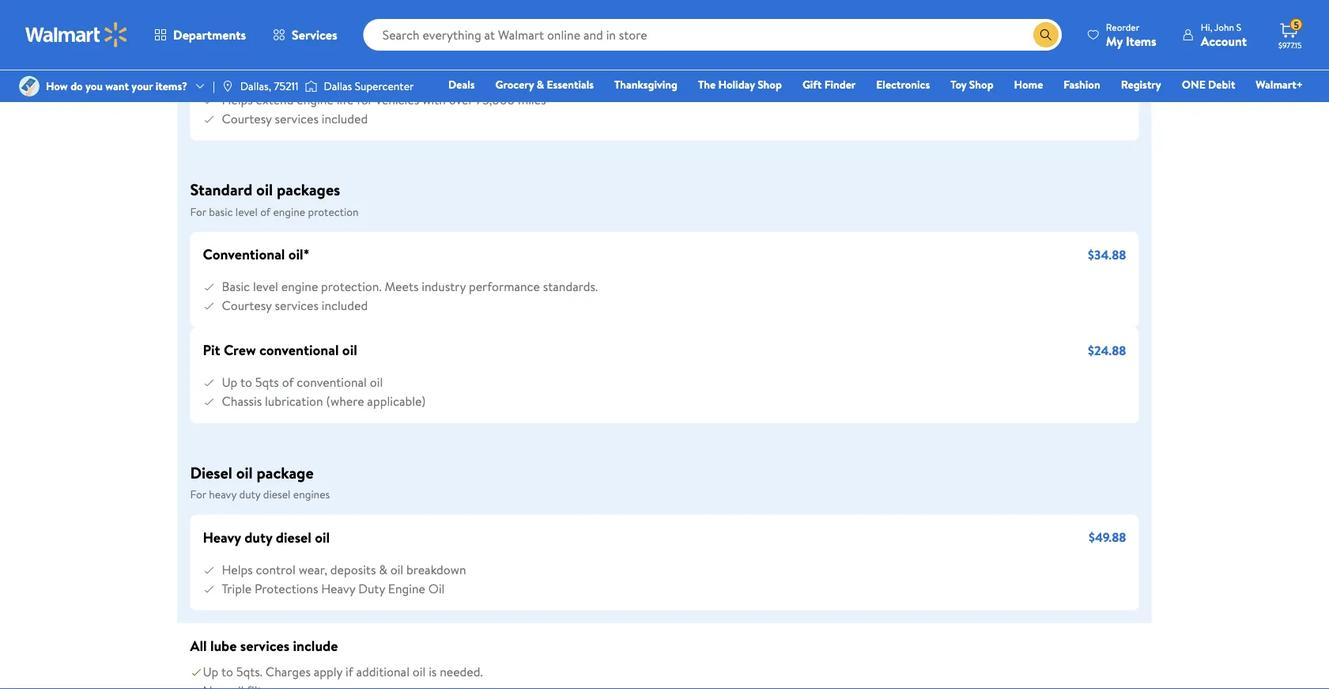 Task type: vqa. For each thing, say whether or not it's contained in the screenshot.
Heavy to the bottom
yes



Task type: locate. For each thing, give the bounding box(es) containing it.
engines
[[293, 487, 330, 502]]

to for 5qts
[[240, 373, 252, 391]]

gift finder
[[803, 77, 856, 92]]

1 courtesy services included from the top
[[222, 14, 368, 31]]

to left 5qts.
[[221, 663, 233, 680]]

up to 5qts. charges apply if additional oil is needed.
[[203, 663, 483, 680]]

diesel
[[263, 487, 291, 502], [276, 527, 312, 547]]

reorder
[[1107, 20, 1140, 34]]

if
[[346, 663, 353, 680]]

electronics link
[[870, 76, 938, 93]]

courtesy up mileage
[[222, 14, 272, 31]]

& up duty
[[379, 560, 388, 578]]

0 vertical spatial included
[[322, 14, 368, 31]]

up
[[222, 373, 238, 391], [203, 663, 219, 680]]

to up chassis
[[240, 373, 252, 391]]

home
[[1015, 77, 1044, 92]]

pit
[[203, 340, 220, 360]]

for for diesel
[[190, 487, 206, 502]]

0 horizontal spatial &
[[379, 560, 388, 578]]

courtesy down dallas,
[[222, 110, 272, 127]]

engine inside "standard oil packages for basic level of engine protection"
[[273, 204, 305, 219]]

1 horizontal spatial up
[[222, 373, 238, 391]]

3 included from the top
[[322, 297, 368, 314]]

1 horizontal spatial to
[[240, 373, 252, 391]]

level
[[236, 204, 258, 219], [253, 278, 278, 295]]

0 vertical spatial duty
[[239, 487, 261, 502]]

1 for from the top
[[190, 204, 206, 219]]

1 vertical spatial for
[[190, 487, 206, 502]]

for left basic
[[190, 204, 206, 219]]

courtesy down basic
[[222, 297, 272, 314]]

0 horizontal spatial of
[[260, 204, 271, 219]]

level inside "standard oil packages for basic level of engine protection"
[[236, 204, 258, 219]]

for
[[357, 91, 373, 108]]

to
[[240, 373, 252, 391], [221, 663, 233, 680]]

dallas,
[[240, 78, 271, 94]]

included down life
[[322, 110, 368, 127]]

1 vertical spatial to
[[221, 663, 233, 680]]

1 helps from the top
[[222, 91, 253, 108]]

diesel up "control"
[[276, 527, 312, 547]]

0 horizontal spatial oil*
[[289, 244, 310, 264]]

meets
[[385, 278, 419, 295]]

1 horizontal spatial shop
[[970, 77, 994, 92]]

0 vertical spatial courtesy
[[222, 14, 272, 31]]

for left heavy
[[190, 487, 206, 502]]

 image for dallas, 75211
[[221, 80, 234, 93]]

is
[[429, 663, 437, 680]]

& right "grocery"
[[537, 77, 544, 92]]

2 included from the top
[[322, 110, 368, 127]]

items?
[[156, 78, 187, 94]]

up up chassis
[[222, 373, 238, 391]]

departments
[[173, 26, 246, 44]]

up to 5qts of conventional oil
[[222, 373, 383, 391]]

duty up "control"
[[245, 527, 272, 547]]

2 courtesy services included from the top
[[222, 110, 368, 127]]

s
[[1237, 20, 1242, 34]]

diesel inside diesel oil package for heavy duty diesel engines
[[263, 487, 291, 502]]

oil
[[256, 178, 273, 201], [342, 340, 357, 360], [370, 373, 383, 391], [236, 461, 253, 483], [315, 527, 330, 547], [391, 560, 404, 578], [413, 663, 426, 680]]

duty inside diesel oil package for heavy duty diesel engines
[[239, 487, 261, 502]]

1 horizontal spatial heavy
[[321, 579, 355, 597]]

toy shop
[[951, 77, 994, 92]]

gift
[[803, 77, 822, 92]]

helps for heavy
[[222, 560, 253, 578]]

0 horizontal spatial heavy
[[203, 527, 241, 547]]

oil* up the 'dallas supercenter'
[[351, 57, 372, 77]]

included for high-mileage synthetic oil*
[[322, 110, 368, 127]]

of up lubrication
[[282, 373, 294, 391]]

conventional up up to 5qts of conventional oil
[[260, 340, 339, 360]]

1 vertical spatial oil*
[[289, 244, 310, 264]]

3 courtesy from the top
[[222, 297, 272, 314]]

1 vertical spatial courtesy services included
[[222, 110, 368, 127]]

registry link
[[1114, 76, 1169, 93]]

supercenter
[[355, 78, 414, 94]]

 image left how
[[19, 76, 40, 97]]

75211
[[274, 78, 299, 94]]

john
[[1215, 20, 1235, 34]]

lube
[[210, 636, 237, 655]]

0 vertical spatial diesel
[[263, 487, 291, 502]]

heavy down heavy
[[203, 527, 241, 547]]

standard oil packages for basic level of engine protection
[[190, 178, 359, 219]]

account
[[1201, 32, 1248, 49]]

1 horizontal spatial &
[[537, 77, 544, 92]]

2 horizontal spatial  image
[[305, 78, 318, 94]]

0 horizontal spatial shop
[[758, 77, 782, 92]]

2 for from the top
[[190, 487, 206, 502]]

2 helps from the top
[[222, 560, 253, 578]]

helps right | on the top
[[222, 91, 253, 108]]

dallas
[[324, 78, 352, 94]]

wear,
[[299, 560, 327, 578]]

you
[[85, 78, 103, 94]]

0 vertical spatial to
[[240, 373, 252, 391]]

services up 5qts.
[[240, 636, 290, 655]]

essentials
[[547, 77, 594, 92]]

$977.15
[[1279, 40, 1302, 50]]

services
[[275, 14, 319, 31], [275, 110, 319, 127], [275, 297, 319, 314], [240, 636, 290, 655]]

needed.
[[440, 663, 483, 680]]

 image down synthetic at the top of the page
[[305, 78, 318, 94]]

75,000
[[476, 91, 515, 108]]

engine left protection. at left
[[281, 278, 318, 295]]

engine left life
[[297, 91, 334, 108]]

 image right | on the top
[[221, 80, 234, 93]]

oil* down protection
[[289, 244, 310, 264]]

0 vertical spatial courtesy services included
[[222, 14, 368, 31]]

mileage
[[238, 57, 287, 77]]

0 horizontal spatial to
[[221, 663, 233, 680]]

oil*
[[351, 57, 372, 77], [289, 244, 310, 264]]

extend
[[256, 91, 294, 108]]

courtesy services included down extend
[[222, 110, 368, 127]]

0 vertical spatial for
[[190, 204, 206, 219]]

diesel down 'package'
[[263, 487, 291, 502]]

for inside diesel oil package for heavy duty diesel engines
[[190, 487, 206, 502]]

Walmart Site-Wide search field
[[364, 19, 1062, 51]]

0 vertical spatial up
[[222, 373, 238, 391]]

shop
[[758, 77, 782, 92], [970, 77, 994, 92]]

2 vertical spatial included
[[322, 297, 368, 314]]

heavy
[[203, 527, 241, 547], [321, 579, 355, 597]]

included up synthetic at the top of the page
[[322, 14, 368, 31]]

0 vertical spatial conventional
[[260, 340, 339, 360]]

hi,
[[1201, 20, 1213, 34]]

1 vertical spatial engine
[[273, 204, 305, 219]]

for inside "standard oil packages for basic level of engine protection"
[[190, 204, 206, 219]]

courtesy
[[222, 14, 272, 31], [222, 110, 272, 127], [222, 297, 272, 314]]

applicable)
[[367, 392, 426, 410]]

helps up triple
[[222, 560, 253, 578]]

grocery & essentials
[[496, 77, 594, 92]]

0 vertical spatial helps
[[222, 91, 253, 108]]

&
[[537, 77, 544, 92], [379, 560, 388, 578]]

2 vertical spatial engine
[[281, 278, 318, 295]]

toy
[[951, 77, 967, 92]]

engine
[[297, 91, 334, 108], [273, 204, 305, 219], [281, 278, 318, 295]]

1 vertical spatial up
[[203, 663, 219, 680]]

conventional up chassis lubrication (where applicable)
[[297, 373, 367, 391]]

0 vertical spatial &
[[537, 77, 544, 92]]

shop right holiday
[[758, 77, 782, 92]]

holiday
[[719, 77, 755, 92]]

walmart image
[[25, 22, 128, 47]]

1 horizontal spatial of
[[282, 373, 294, 391]]

0 vertical spatial oil*
[[351, 57, 372, 77]]

oil left is
[[413, 663, 426, 680]]

0 horizontal spatial  image
[[19, 76, 40, 97]]

oil right standard
[[256, 178, 273, 201]]

0 vertical spatial engine
[[297, 91, 334, 108]]

toy shop link
[[944, 76, 1001, 93]]

the
[[699, 77, 716, 92]]

1 vertical spatial included
[[322, 110, 368, 127]]

 image
[[19, 76, 40, 97], [305, 78, 318, 94], [221, 80, 234, 93]]

courtesy services included
[[222, 14, 368, 31], [222, 110, 368, 127], [222, 297, 368, 314]]

0 vertical spatial level
[[236, 204, 258, 219]]

5
[[1295, 18, 1300, 31]]

packages
[[277, 178, 340, 201]]

apply
[[314, 663, 343, 680]]

oil up wear,
[[315, 527, 330, 547]]

oil up heavy
[[236, 461, 253, 483]]

helps
[[222, 91, 253, 108], [222, 560, 253, 578]]

courtesy services included up high-mileage synthetic oil* on the left of the page
[[222, 14, 368, 31]]

thanksgiving link
[[608, 76, 685, 93]]

3 courtesy services included from the top
[[222, 297, 368, 314]]

2 courtesy from the top
[[222, 110, 272, 127]]

2 vertical spatial courtesy
[[222, 297, 272, 314]]

of up conventional oil*
[[260, 204, 271, 219]]

pit crew conventional oil
[[203, 340, 357, 360]]

1 vertical spatial helps
[[222, 560, 253, 578]]

$34.88
[[1089, 246, 1127, 263]]

included
[[322, 14, 368, 31], [322, 110, 368, 127], [322, 297, 368, 314]]

5qts
[[255, 373, 279, 391]]

duty right heavy
[[239, 487, 261, 502]]

chassis lubrication (where applicable)
[[222, 392, 426, 410]]

heavy down helps control wear, deposits & oil breakdown on the bottom of page
[[321, 579, 355, 597]]

how do you want your items?
[[46, 78, 187, 94]]

1 vertical spatial of
[[282, 373, 294, 391]]

heavy
[[209, 487, 237, 502]]

1 horizontal spatial  image
[[221, 80, 234, 93]]

up down all
[[203, 663, 219, 680]]

courtesy services included up pit crew conventional oil
[[222, 297, 368, 314]]

0 vertical spatial of
[[260, 204, 271, 219]]

lubrication
[[265, 392, 323, 410]]

included down protection. at left
[[322, 297, 368, 314]]

1 vertical spatial diesel
[[276, 527, 312, 547]]

2 vertical spatial courtesy services included
[[222, 297, 368, 314]]

1 horizontal spatial oil*
[[351, 57, 372, 77]]

services up high-mileage synthetic oil* on the left of the page
[[275, 14, 319, 31]]

engine down packages
[[273, 204, 305, 219]]

1 vertical spatial courtesy
[[222, 110, 272, 127]]

conventional
[[203, 244, 285, 264]]

all
[[190, 636, 207, 655]]

basic
[[222, 278, 250, 295]]

up for up to 5qts of conventional oil
[[222, 373, 238, 391]]

shop right toy
[[970, 77, 994, 92]]

thanksgiving
[[615, 77, 678, 92]]

standards.
[[543, 278, 598, 295]]

helps extend engine life for vehicles with over 75,000 miles
[[222, 91, 546, 108]]

conventional
[[260, 340, 339, 360], [297, 373, 367, 391]]

for for standard
[[190, 204, 206, 219]]

0 horizontal spatial up
[[203, 663, 219, 680]]



Task type: describe. For each thing, give the bounding box(es) containing it.
the holiday shop link
[[691, 76, 789, 93]]

services button
[[260, 16, 351, 54]]

1 courtesy from the top
[[222, 14, 272, 31]]

up for up to 5qts. charges apply if additional oil is needed.
[[203, 663, 219, 680]]

electronics
[[877, 77, 930, 92]]

life
[[337, 91, 354, 108]]

duty
[[358, 579, 385, 597]]

want
[[105, 78, 129, 94]]

 image for dallas supercenter
[[305, 78, 318, 94]]

control
[[256, 560, 296, 578]]

breakdown
[[407, 560, 466, 578]]

 image for how do you want your items?
[[19, 76, 40, 97]]

services up pit crew conventional oil
[[275, 297, 319, 314]]

of inside "standard oil packages for basic level of engine protection"
[[260, 204, 271, 219]]

gift finder link
[[796, 76, 863, 93]]

reorder my items
[[1107, 20, 1157, 49]]

courtesy for conventional
[[222, 297, 272, 314]]

deals link
[[442, 76, 482, 93]]

departments button
[[141, 16, 260, 54]]

deposits
[[331, 560, 376, 578]]

finder
[[825, 77, 856, 92]]

vehicles
[[376, 91, 420, 108]]

oil up (where on the bottom of the page
[[342, 340, 357, 360]]

fashion
[[1064, 77, 1101, 92]]

home link
[[1008, 76, 1051, 93]]

oil inside "standard oil packages for basic level of engine protection"
[[256, 178, 273, 201]]

engine for oil*
[[281, 278, 318, 295]]

hi, john s account
[[1201, 20, 1248, 49]]

conventional oil*
[[203, 244, 310, 264]]

services
[[292, 26, 337, 44]]

Search search field
[[364, 19, 1062, 51]]

$49.88
[[1089, 528, 1127, 546]]

fashion link
[[1057, 76, 1108, 93]]

courtesy services included for oil*
[[222, 297, 368, 314]]

0 vertical spatial heavy
[[203, 527, 241, 547]]

crew
[[224, 340, 256, 360]]

standard
[[190, 178, 253, 201]]

diesel
[[190, 461, 232, 483]]

1 vertical spatial duty
[[245, 527, 272, 547]]

services down extend
[[275, 110, 319, 127]]

search icon image
[[1040, 28, 1053, 41]]

included for conventional oil*
[[322, 297, 368, 314]]

$44.88
[[1087, 59, 1127, 76]]

over
[[449, 91, 473, 108]]

dallas, 75211
[[240, 78, 299, 94]]

basic level engine protection. meets industry performance standards.
[[222, 278, 598, 295]]

protection.
[[321, 278, 382, 295]]

2 shop from the left
[[970, 77, 994, 92]]

engine for mileage
[[297, 91, 334, 108]]

triple protections heavy duty engine oil
[[222, 579, 445, 597]]

include
[[293, 636, 338, 655]]

charges
[[266, 663, 311, 680]]

courtesy for high-
[[222, 110, 272, 127]]

helps control wear, deposits & oil breakdown
[[222, 560, 466, 578]]

high-
[[203, 57, 238, 77]]

triple
[[222, 579, 252, 597]]

miles
[[518, 91, 546, 108]]

debit
[[1209, 77, 1236, 92]]

(where
[[326, 392, 364, 410]]

helps for high-
[[222, 91, 253, 108]]

industry
[[422, 278, 466, 295]]

registry
[[1122, 77, 1162, 92]]

synthetic
[[290, 57, 348, 77]]

to for 5qts.
[[221, 663, 233, 680]]

oil
[[429, 579, 445, 597]]

basic
[[209, 204, 233, 219]]

one debit
[[1182, 77, 1236, 92]]

your
[[132, 78, 153, 94]]

protection
[[308, 204, 359, 219]]

with
[[423, 91, 446, 108]]

$24.88
[[1089, 341, 1127, 359]]

chassis
[[222, 392, 262, 410]]

1 included from the top
[[322, 14, 368, 31]]

oil up the applicable)
[[370, 373, 383, 391]]

oil inside diesel oil package for heavy duty diesel engines
[[236, 461, 253, 483]]

heavy duty diesel oil
[[203, 527, 330, 547]]

the holiday shop
[[699, 77, 782, 92]]

my
[[1107, 32, 1123, 49]]

high-mileage synthetic oil*
[[203, 57, 372, 77]]

oil up engine
[[391, 560, 404, 578]]

1 vertical spatial conventional
[[297, 373, 367, 391]]

courtesy services included for mileage
[[222, 110, 368, 127]]

5qts.
[[236, 663, 263, 680]]

1 vertical spatial heavy
[[321, 579, 355, 597]]

one
[[1182, 77, 1206, 92]]

all lube services include
[[190, 636, 338, 655]]

walmart+ link
[[1249, 76, 1311, 93]]

how
[[46, 78, 68, 94]]

1 vertical spatial &
[[379, 560, 388, 578]]

items
[[1126, 32, 1157, 49]]

1 shop from the left
[[758, 77, 782, 92]]

package
[[257, 461, 314, 483]]

1 vertical spatial level
[[253, 278, 278, 295]]



